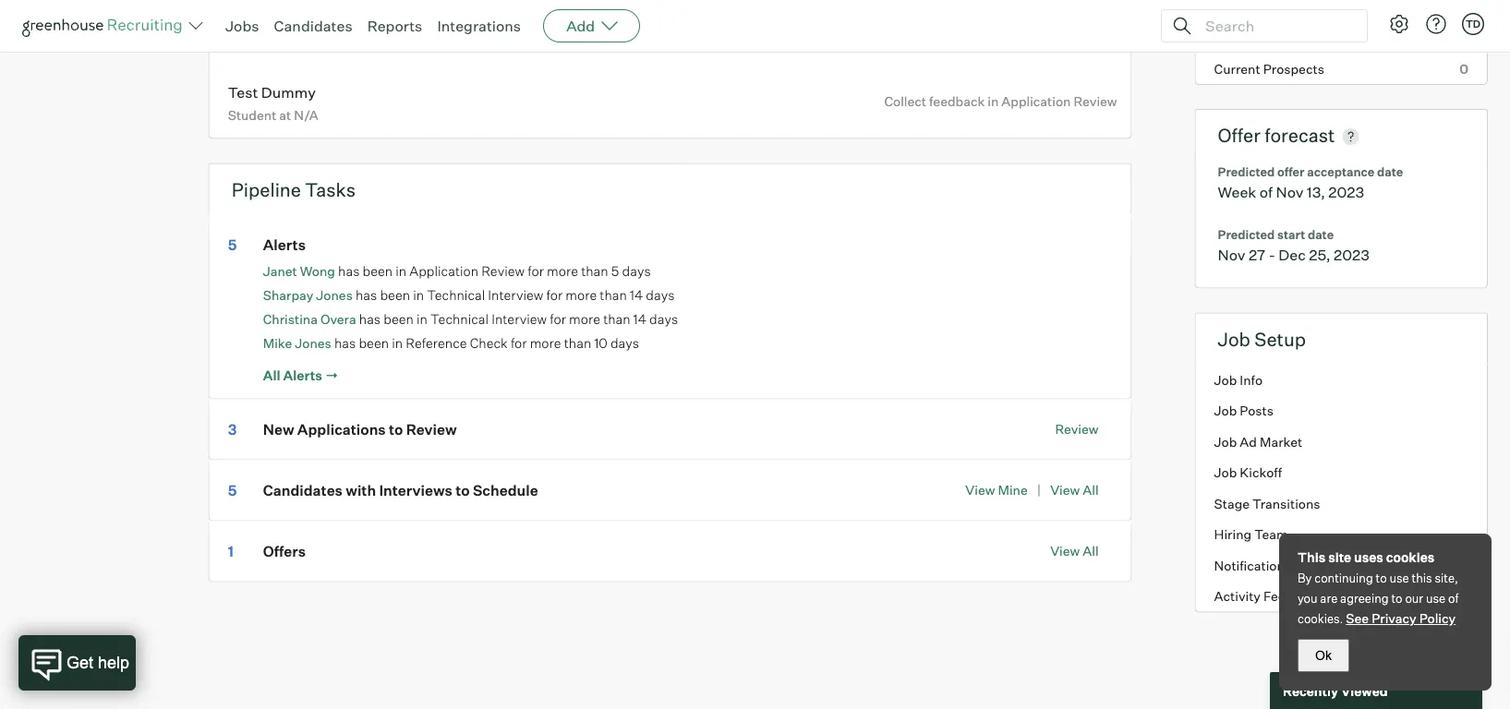 Task type: locate. For each thing, give the bounding box(es) containing it.
0 vertical spatial predicted
[[1218, 165, 1275, 180]]

1 vertical spatial interview
[[492, 312, 547, 328]]

jones down christina overa link
[[295, 336, 332, 352]]

predicted start date nov 27 - dec 25, 2023
[[1218, 227, 1370, 264]]

td button
[[1463, 13, 1485, 35]]

2 vertical spatial 5
[[228, 482, 237, 500]]

2023 right 25,
[[1334, 246, 1370, 264]]

at
[[279, 108, 291, 124]]

1 vertical spatial predicted
[[1218, 227, 1275, 242]]

candidates with interviews to schedule
[[263, 482, 538, 500]]

job for job ad market
[[1215, 434, 1238, 451]]

candidates i'm following
[[232, 29, 448, 52]]

0 vertical spatial 5 link
[[228, 236, 260, 254]]

2023 for week of nov 13, 2023
[[1329, 184, 1365, 202]]

2 view all link from the top
[[1051, 544, 1099, 560]]

candidates right jobs in the left of the page
[[274, 17, 353, 35]]

jones
[[316, 288, 353, 304], [295, 336, 332, 352]]

offers
[[263, 543, 306, 561]]

more
[[547, 264, 578, 280], [566, 288, 597, 304], [569, 312, 601, 328], [530, 336, 561, 352]]

predicted for 27
[[1218, 227, 1275, 242]]

has down overa
[[334, 336, 356, 352]]

view all link
[[1051, 483, 1099, 499], [1051, 544, 1099, 560]]

1 vertical spatial date
[[1308, 227, 1334, 242]]

review inside janet wong has been in application review for more than 5 days sharpay jones has been in technical interview for more than 14 days christina overa has been in technical interview for more than 14 days mike jones has been in reference check for more than 10 days
[[482, 264, 525, 280]]

3
[[228, 421, 237, 439]]

1 horizontal spatial application
[[1002, 94, 1071, 110]]

dummy
[[261, 84, 316, 102]]

new applications to review
[[263, 421, 457, 439]]

configure image
[[1389, 13, 1411, 35]]

0 horizontal spatial application
[[410, 264, 479, 280]]

job inside job ad market link
[[1215, 434, 1238, 451]]

student
[[228, 108, 277, 124]]

0 horizontal spatial of
[[1260, 184, 1273, 202]]

review link
[[1056, 422, 1099, 438]]

jones up overa
[[316, 288, 353, 304]]

view down view mine | view all
[[1051, 544, 1080, 560]]

all
[[263, 367, 280, 384], [1083, 483, 1099, 499], [1083, 544, 1099, 560]]

all down the mike on the top left of page
[[263, 367, 280, 384]]

1 vertical spatial technical
[[431, 312, 489, 328]]

to left schedule
[[456, 482, 470, 500]]

1 horizontal spatial of
[[1449, 591, 1459, 606]]

2 5 link from the top
[[228, 482, 260, 500]]

schedule
[[473, 482, 538, 500]]

1 vertical spatial 5 link
[[228, 482, 260, 500]]

0 vertical spatial view all link
[[1051, 483, 1099, 499]]

nov left 27
[[1218, 246, 1246, 264]]

than
[[581, 264, 609, 280], [600, 288, 627, 304], [604, 312, 631, 328], [564, 336, 592, 352]]

of right week
[[1260, 184, 1273, 202]]

1 horizontal spatial date
[[1378, 165, 1404, 180]]

has right overa
[[359, 312, 381, 328]]

1 vertical spatial of
[[1449, 591, 1459, 606]]

job inside job info link
[[1215, 373, 1238, 389]]

see privacy policy link
[[1347, 611, 1456, 627]]

application right feedback
[[1002, 94, 1071, 110]]

use left this
[[1390, 571, 1410, 586]]

job left posts
[[1215, 404, 1238, 420]]

1 horizontal spatial nov
[[1277, 184, 1304, 202]]

0 vertical spatial 5
[[228, 236, 237, 254]]

application up reference
[[410, 264, 479, 280]]

collect feedback in application review
[[885, 94, 1118, 110]]

integrations
[[437, 17, 521, 35]]

1 vertical spatial 5
[[612, 264, 619, 280]]

nov inside predicted offer acceptance date week of nov 13, 2023
[[1277, 184, 1304, 202]]

all alerts →
[[263, 367, 338, 384]]

view
[[966, 483, 996, 499], [1051, 483, 1080, 499], [1051, 544, 1080, 560]]

date
[[1378, 165, 1404, 180], [1308, 227, 1334, 242]]

reference
[[406, 336, 467, 352]]

0 horizontal spatial date
[[1308, 227, 1334, 242]]

10
[[595, 336, 608, 352]]

job for job posts
[[1215, 404, 1238, 420]]

job for job info
[[1215, 373, 1238, 389]]

1 vertical spatial use
[[1427, 591, 1446, 606]]

in
[[988, 94, 999, 110], [396, 264, 407, 280], [413, 288, 424, 304], [417, 312, 428, 328], [392, 336, 403, 352]]

with
[[346, 482, 376, 500]]

1 vertical spatial 14
[[634, 312, 647, 328]]

of down 'site,'
[[1449, 591, 1459, 606]]

job info
[[1215, 373, 1263, 389]]

1 vertical spatial application
[[410, 264, 479, 280]]

site
[[1329, 550, 1352, 566]]

candidates left 'with'
[[263, 482, 343, 500]]

add
[[567, 17, 595, 35]]

job inside "job posts" link
[[1215, 404, 1238, 420]]

job
[[1218, 328, 1251, 351], [1215, 373, 1238, 389], [1215, 404, 1238, 420], [1215, 434, 1238, 451], [1215, 465, 1238, 482]]

job left info
[[1215, 373, 1238, 389]]

-
[[1269, 246, 1276, 264]]

offer
[[1278, 165, 1305, 180]]

1 vertical spatial 2023
[[1334, 246, 1370, 264]]

view for view mine | view all
[[966, 483, 996, 499]]

5 link for alerts
[[228, 236, 260, 254]]

hiring team
[[1215, 527, 1289, 543]]

all down view mine | view all
[[1083, 544, 1099, 560]]

sharpay jones link
[[263, 288, 353, 304]]

of inside predicted offer acceptance date week of nov 13, 2023
[[1260, 184, 1273, 202]]

alerts
[[263, 236, 306, 255], [283, 367, 322, 384]]

date right acceptance
[[1378, 165, 1404, 180]]

0 vertical spatial 2023
[[1329, 184, 1365, 202]]

ok button
[[1298, 639, 1350, 673]]

date up 25,
[[1308, 227, 1334, 242]]

1 predicted from the top
[[1218, 165, 1275, 180]]

1 vertical spatial jones
[[295, 336, 332, 352]]

feedback
[[930, 94, 985, 110]]

0 vertical spatial interview
[[488, 288, 544, 304]]

technical
[[427, 288, 485, 304], [431, 312, 489, 328]]

3 link
[[228, 421, 260, 439]]

for
[[528, 264, 544, 280], [547, 288, 563, 304], [550, 312, 566, 328], [511, 336, 527, 352]]

greenhouse recruiting image
[[22, 15, 188, 37]]

of inside by continuing to use this site, you are agreeing to our use of cookies.
[[1449, 591, 1459, 606]]

0 vertical spatial alerts
[[263, 236, 306, 255]]

2023 inside predicted start date nov 27 - dec 25, 2023
[[1334, 246, 1370, 264]]

use
[[1390, 571, 1410, 586], [1427, 591, 1446, 606]]

2023 down acceptance
[[1329, 184, 1365, 202]]

0 vertical spatial use
[[1390, 571, 1410, 586]]

0
[[1460, 61, 1469, 77]]

job inside job kickoff link
[[1215, 465, 1238, 482]]

0 vertical spatial date
[[1378, 165, 1404, 180]]

2 predicted from the top
[[1218, 227, 1275, 242]]

integrations link
[[437, 17, 521, 35]]

1
[[228, 543, 234, 561]]

job up job info
[[1218, 328, 1251, 351]]

posts
[[1240, 404, 1274, 420]]

overa
[[321, 312, 356, 328]]

1 vertical spatial all
[[1083, 483, 1099, 499]]

0 vertical spatial nov
[[1277, 184, 1304, 202]]

predicted inside predicted start date nov 27 - dec 25, 2023
[[1218, 227, 1275, 242]]

you
[[1298, 591, 1318, 606]]

alerts left →
[[283, 367, 322, 384]]

interviews
[[379, 482, 453, 500]]

to
[[389, 421, 403, 439], [456, 482, 470, 500], [1376, 571, 1388, 586], [1392, 591, 1403, 606]]

job for job kickoff
[[1215, 465, 1238, 482]]

forecast
[[1265, 124, 1336, 148]]

all inside view mine | view all
[[1083, 483, 1099, 499]]

janet wong has been in application review for more than 5 days sharpay jones has been in technical interview for more than 14 days christina overa has been in technical interview for more than 14 days mike jones has been in reference check for more than 10 days
[[263, 264, 678, 352]]

5 link down "pipeline"
[[228, 236, 260, 254]]

25,
[[1310, 246, 1331, 264]]

view left mine
[[966, 483, 996, 499]]

application
[[1002, 94, 1071, 110], [410, 264, 479, 280]]

candidates for candidates link
[[274, 17, 353, 35]]

reports
[[367, 17, 423, 35]]

job up stage
[[1215, 465, 1238, 482]]

job left ad
[[1215, 434, 1238, 451]]

stage
[[1215, 496, 1250, 513]]

janet
[[263, 264, 297, 280]]

predicted inside predicted offer acceptance date week of nov 13, 2023
[[1218, 165, 1275, 180]]

christina overa link
[[263, 312, 356, 328]]

1 vertical spatial view all link
[[1051, 544, 1099, 560]]

check
[[470, 336, 508, 352]]

5 link for candidates with interviews to schedule
[[228, 482, 260, 500]]

nov down offer
[[1277, 184, 1304, 202]]

view all link down view mine | view all
[[1051, 544, 1099, 560]]

candidates up the dummy
[[232, 29, 330, 52]]

1 horizontal spatial use
[[1427, 591, 1446, 606]]

td button
[[1459, 9, 1489, 39]]

use up policy in the right of the page
[[1427, 591, 1446, 606]]

i'm
[[334, 29, 360, 52]]

0 vertical spatial application
[[1002, 94, 1071, 110]]

are
[[1321, 591, 1338, 606]]

following
[[364, 29, 448, 52]]

0 vertical spatial of
[[1260, 184, 1273, 202]]

predicted up week
[[1218, 165, 1275, 180]]

by continuing to use this site, you are agreeing to our use of cookies.
[[1298, 571, 1459, 626]]

view all link right |
[[1051, 483, 1099, 499]]

all right |
[[1083, 483, 1099, 499]]

1 vertical spatial nov
[[1218, 246, 1246, 264]]

offer forecast
[[1218, 124, 1336, 148]]

0 horizontal spatial nov
[[1218, 246, 1246, 264]]

1 5 link from the top
[[228, 236, 260, 254]]

5 link up 1 link
[[228, 482, 260, 500]]

job kickoff
[[1215, 465, 1283, 482]]

pipeline tasks
[[232, 179, 356, 202]]

view all
[[1051, 544, 1099, 560]]

alerts up janet
[[263, 236, 306, 255]]

2023 inside predicted offer acceptance date week of nov 13, 2023
[[1329, 184, 1365, 202]]

candidates link
[[274, 17, 353, 35]]

1 vertical spatial alerts
[[283, 367, 322, 384]]

nov
[[1277, 184, 1304, 202], [1218, 246, 1246, 264]]

predicted up 27
[[1218, 227, 1275, 242]]



Task type: vqa. For each thing, say whether or not it's contained in the screenshot.
mike
yes



Task type: describe. For each thing, give the bounding box(es) containing it.
kickoff
[[1240, 465, 1283, 482]]

cookies
[[1387, 550, 1435, 566]]

has right wong
[[338, 264, 360, 280]]

0 horizontal spatial use
[[1390, 571, 1410, 586]]

1 view all link from the top
[[1051, 483, 1099, 499]]

sharpay
[[263, 288, 314, 304]]

Search text field
[[1201, 12, 1351, 39]]

prospects
[[1264, 61, 1325, 77]]

job ad market
[[1215, 434, 1303, 451]]

this
[[1412, 571, 1433, 586]]

all alerts → link
[[263, 367, 338, 385]]

add button
[[543, 9, 640, 43]]

uses
[[1355, 550, 1384, 566]]

christina
[[263, 312, 318, 328]]

notifications
[[1215, 558, 1292, 574]]

to right applications
[[389, 421, 403, 439]]

continuing
[[1315, 571, 1374, 586]]

pipeline
[[232, 179, 301, 202]]

job ad market link
[[1196, 427, 1488, 458]]

predicted for week
[[1218, 165, 1275, 180]]

ok
[[1316, 649, 1332, 663]]

current
[[1215, 61, 1261, 77]]

job for job setup
[[1218, 328, 1251, 351]]

predicted offer acceptance date week of nov 13, 2023
[[1218, 165, 1404, 202]]

mine
[[998, 483, 1028, 499]]

see
[[1347, 611, 1369, 627]]

stage transitions
[[1215, 496, 1321, 513]]

viewed
[[1342, 683, 1388, 699]]

notifications link
[[1196, 551, 1488, 582]]

mike
[[263, 336, 292, 352]]

view mine | view all
[[966, 482, 1099, 499]]

feed
[[1264, 589, 1294, 605]]

|
[[1037, 482, 1041, 499]]

0 vertical spatial all
[[263, 367, 280, 384]]

0 vertical spatial jones
[[316, 288, 353, 304]]

date inside predicted start date nov 27 - dec 25, 2023
[[1308, 227, 1334, 242]]

0 vertical spatial technical
[[427, 288, 485, 304]]

5 for alerts
[[228, 236, 237, 254]]

by
[[1298, 571, 1312, 586]]

n/a
[[294, 108, 318, 124]]

0 vertical spatial 14
[[630, 288, 643, 304]]

agreeing
[[1341, 591, 1389, 606]]

offer
[[1218, 124, 1261, 148]]

candidates for candidates with interviews to schedule
[[263, 482, 343, 500]]

info
[[1240, 373, 1263, 389]]

current prospects
[[1215, 61, 1325, 77]]

job info link
[[1196, 365, 1488, 396]]

team
[[1255, 527, 1289, 543]]

view for view all
[[1051, 544, 1080, 560]]

applications
[[297, 421, 386, 439]]

candidates for candidates i'm following
[[232, 29, 330, 52]]

collect
[[885, 94, 927, 110]]

acceptance
[[1308, 165, 1375, 180]]

tasks
[[305, 179, 356, 202]]

5 for candidates with interviews to schedule
[[228, 482, 237, 500]]

job posts
[[1215, 404, 1274, 420]]

site,
[[1435, 571, 1459, 586]]

janet wong link
[[263, 264, 335, 280]]

2023 for nov 27 - dec 25, 2023
[[1334, 246, 1370, 264]]

ad
[[1240, 434, 1257, 451]]

view right |
[[1051, 483, 1080, 499]]

job setup
[[1218, 328, 1307, 351]]

test
[[228, 84, 258, 102]]

privacy
[[1372, 611, 1417, 627]]

13,
[[1307, 184, 1326, 202]]

prospecting
[[1218, 17, 1323, 40]]

cookies.
[[1298, 612, 1344, 626]]

market
[[1260, 434, 1303, 451]]

hiring team link
[[1196, 520, 1488, 551]]

nov inside predicted start date nov 27 - dec 25, 2023
[[1218, 246, 1246, 264]]

has up overa
[[356, 288, 377, 304]]

1 link
[[228, 543, 260, 561]]

this
[[1298, 550, 1326, 566]]

application inside janet wong has been in application review for more than 5 days sharpay jones has been in technical interview for more than 14 days christina overa has been in technical interview for more than 14 days mike jones has been in reference check for more than 10 days
[[410, 264, 479, 280]]

stage transitions link
[[1196, 489, 1488, 520]]

start
[[1278, 227, 1306, 242]]

date inside predicted offer acceptance date week of nov 13, 2023
[[1378, 165, 1404, 180]]

5 inside janet wong has been in application review for more than 5 days sharpay jones has been in technical interview for more than 14 days christina overa has been in technical interview for more than 14 days mike jones has been in reference check for more than 10 days
[[612, 264, 619, 280]]

view mine link
[[966, 483, 1028, 499]]

recently
[[1283, 683, 1339, 699]]

wong
[[300, 264, 335, 280]]

test dummy student at n/a
[[228, 84, 318, 124]]

recently viewed
[[1283, 683, 1388, 699]]

2 vertical spatial all
[[1083, 544, 1099, 560]]

dec
[[1279, 246, 1306, 264]]

new
[[263, 421, 294, 439]]

27
[[1249, 246, 1266, 264]]

to left our at right bottom
[[1392, 591, 1403, 606]]

activity feed link
[[1196, 582, 1488, 613]]

to down uses
[[1376, 571, 1388, 586]]

reports link
[[367, 17, 423, 35]]

week
[[1218, 184, 1257, 202]]

this site uses cookies
[[1298, 550, 1435, 566]]

policy
[[1420, 611, 1456, 627]]



